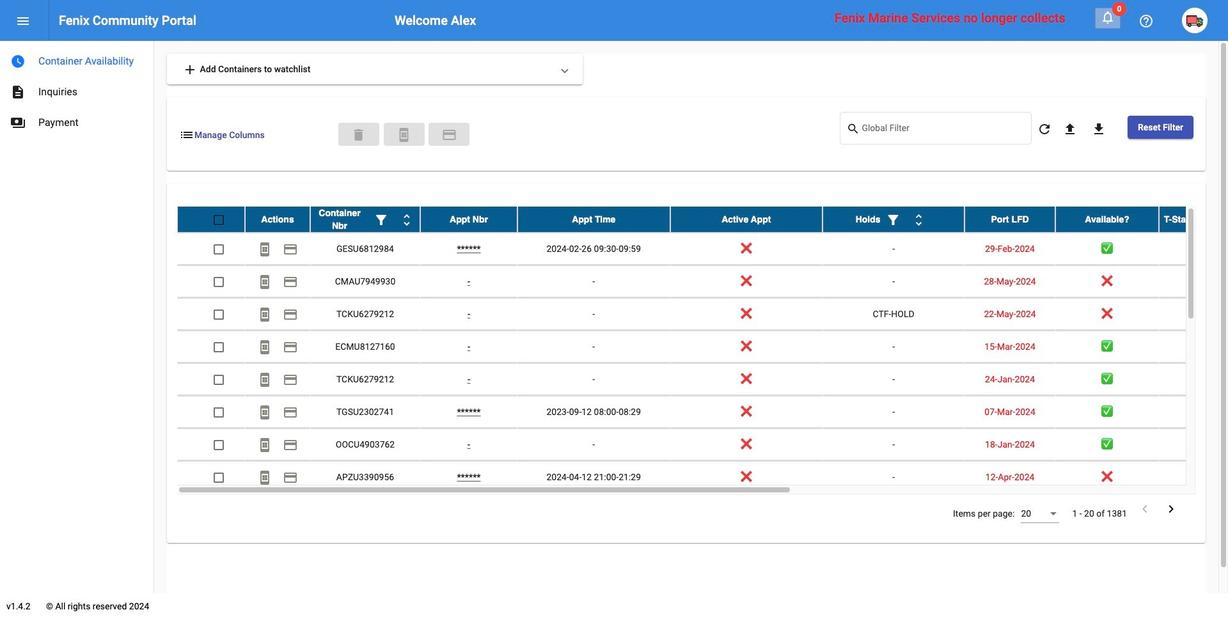 Task type: locate. For each thing, give the bounding box(es) containing it.
no color image
[[1100, 10, 1116, 25], [1139, 14, 1154, 29], [1037, 122, 1052, 137], [1091, 122, 1107, 137], [396, 127, 412, 143], [442, 127, 457, 143], [374, 213, 389, 228], [911, 213, 927, 228], [257, 242, 273, 257], [257, 307, 273, 323], [283, 373, 298, 388], [257, 438, 273, 453], [257, 470, 273, 486], [1137, 502, 1153, 517], [1164, 502, 1179, 517]]

column header
[[245, 207, 310, 232], [310, 207, 420, 232], [420, 207, 518, 232], [518, 207, 670, 232], [670, 207, 823, 232], [823, 207, 965, 232], [965, 207, 1056, 232], [1056, 207, 1159, 232], [1159, 207, 1228, 232]]

navigation
[[0, 41, 154, 138]]

2 cell from the top
[[1159, 266, 1228, 297]]

3 cell from the top
[[1159, 298, 1228, 330]]

2 column header from the left
[[310, 207, 420, 232]]

1 column header from the left
[[245, 207, 310, 232]]

no color image
[[15, 14, 31, 29], [10, 54, 26, 69], [182, 62, 198, 78], [10, 84, 26, 100], [10, 115, 26, 130], [847, 121, 862, 137], [1062, 122, 1078, 137], [179, 127, 194, 143], [399, 213, 415, 228], [886, 213, 901, 228], [283, 242, 298, 257], [257, 275, 273, 290], [283, 275, 298, 290], [283, 307, 298, 323], [257, 340, 273, 355], [283, 340, 298, 355], [257, 373, 273, 388], [257, 405, 273, 421], [283, 405, 298, 421], [283, 438, 298, 453], [283, 470, 298, 486]]

8 row from the top
[[177, 429, 1228, 461]]

delete image
[[351, 127, 366, 143]]

cell
[[1159, 233, 1228, 265], [1159, 266, 1228, 297], [1159, 298, 1228, 330], [1159, 331, 1228, 363], [1159, 363, 1228, 395], [1159, 396, 1228, 428], [1159, 429, 1228, 461], [1159, 461, 1228, 493]]

4 row from the top
[[177, 298, 1228, 331]]

8 cell from the top
[[1159, 461, 1228, 493]]

7 column header from the left
[[965, 207, 1056, 232]]

grid
[[177, 207, 1228, 495]]

1 row from the top
[[177, 207, 1228, 233]]

5 column header from the left
[[670, 207, 823, 232]]

3 column header from the left
[[420, 207, 518, 232]]

4 cell from the top
[[1159, 331, 1228, 363]]

8 column header from the left
[[1056, 207, 1159, 232]]

6 row from the top
[[177, 363, 1228, 396]]

row
[[177, 207, 1228, 233], [177, 233, 1228, 266], [177, 266, 1228, 298], [177, 298, 1228, 331], [177, 331, 1228, 363], [177, 363, 1228, 396], [177, 396, 1228, 429], [177, 429, 1228, 461], [177, 461, 1228, 494]]

6 cell from the top
[[1159, 396, 1228, 428]]



Task type: vqa. For each thing, say whether or not it's contained in the screenshot.
'text box'
no



Task type: describe. For each thing, give the bounding box(es) containing it.
7 cell from the top
[[1159, 429, 1228, 461]]

1 cell from the top
[[1159, 233, 1228, 265]]

2 row from the top
[[177, 233, 1228, 266]]

5 cell from the top
[[1159, 363, 1228, 395]]

5 row from the top
[[177, 331, 1228, 363]]

7 row from the top
[[177, 396, 1228, 429]]

9 row from the top
[[177, 461, 1228, 494]]

4 column header from the left
[[518, 207, 670, 232]]

3 row from the top
[[177, 266, 1228, 298]]

6 column header from the left
[[823, 207, 965, 232]]

9 column header from the left
[[1159, 207, 1228, 232]]

Global Watchlist Filter field
[[862, 125, 1025, 135]]



